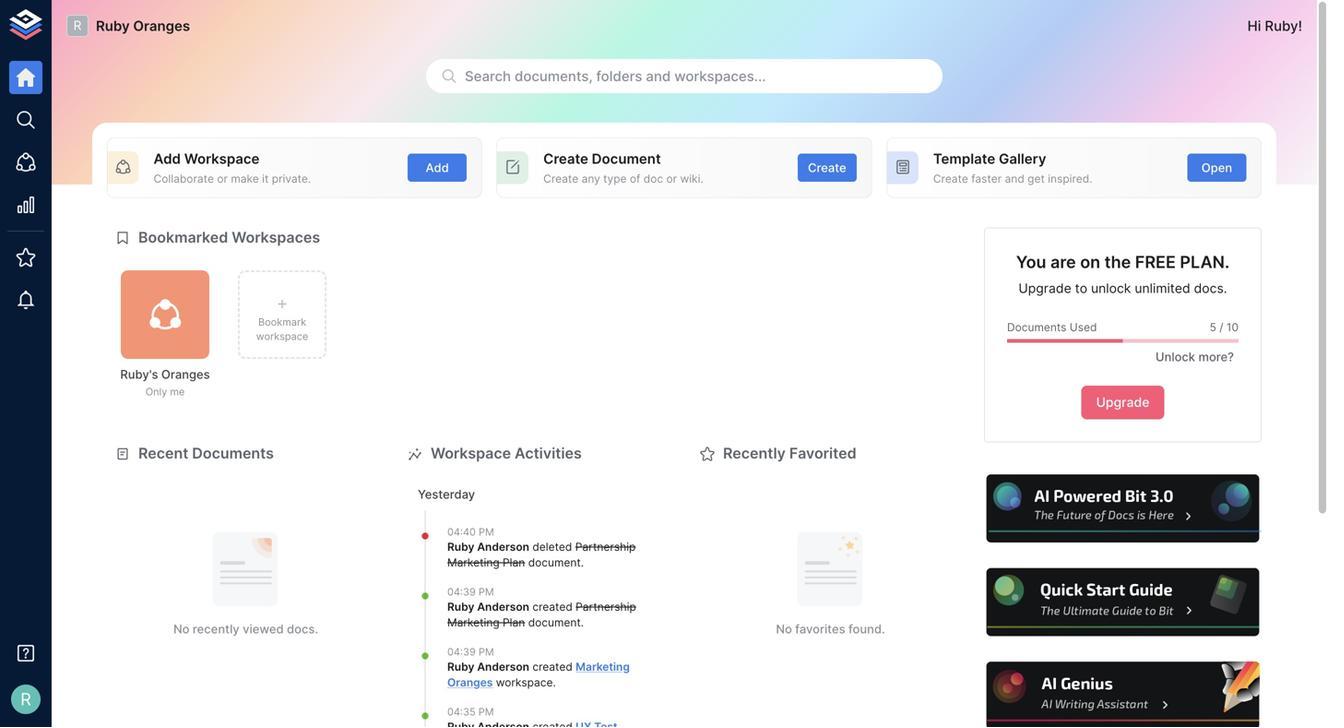 Task type: locate. For each thing, give the bounding box(es) containing it.
documents
[[1007, 321, 1067, 334], [192, 444, 274, 462]]

or inside create document create any type of doc or wiki.
[[667, 172, 677, 185]]

favorites
[[796, 622, 846, 636]]

r
[[73, 18, 82, 33], [20, 689, 31, 709]]

04:35
[[447, 706, 476, 718]]

0 vertical spatial partnership marketing plan
[[447, 540, 636, 569]]

3 help image from the top
[[984, 659, 1262, 727]]

created for document
[[533, 600, 573, 614]]

plan up marketing oranges link
[[503, 616, 525, 629]]

create inside button
[[808, 160, 847, 175]]

0 horizontal spatial r
[[20, 689, 31, 709]]

create button
[[798, 154, 857, 182]]

no for recently
[[776, 622, 792, 636]]

document .
[[525, 556, 584, 569], [525, 616, 584, 629]]

04:39 pm for workspace .
[[447, 646, 494, 658]]

2 plan from the top
[[503, 616, 525, 629]]

0 horizontal spatial workspace
[[184, 150, 260, 167]]

0 vertical spatial upgrade
[[1019, 281, 1072, 296]]

marketing oranges link
[[447, 660, 630, 689]]

document
[[528, 556, 581, 569], [528, 616, 581, 629]]

pm
[[479, 526, 494, 538], [479, 586, 494, 598], [479, 646, 494, 658], [479, 706, 494, 718]]

created down deleted
[[533, 600, 573, 614]]

and right folders
[[646, 68, 671, 84]]

anderson down the 04:40 pm
[[477, 540, 530, 554]]

1 vertical spatial created
[[533, 660, 573, 674]]

1 document . from the top
[[525, 556, 584, 569]]

folders
[[596, 68, 643, 84]]

pm right 04:35
[[479, 706, 494, 718]]

0 vertical spatial r
[[73, 18, 82, 33]]

2 pm from the top
[[479, 586, 494, 598]]

2 document from the top
[[528, 616, 581, 629]]

ruby anderson created down ruby anderson deleted
[[447, 600, 576, 614]]

1 vertical spatial marketing
[[447, 616, 500, 629]]

oranges
[[133, 18, 190, 34], [161, 367, 210, 381], [447, 676, 493, 689]]

1 04:39 pm from the top
[[447, 586, 494, 598]]

of
[[630, 172, 641, 185]]

04:39 up 04:35
[[447, 646, 476, 658]]

2 ruby anderson created from the top
[[447, 660, 576, 674]]

ruby anderson created for document
[[447, 600, 576, 614]]

2 no from the left
[[776, 622, 792, 636]]

r inside button
[[20, 689, 31, 709]]

ruby anderson created up workspace . at the left of page
[[447, 660, 576, 674]]

workspace up make
[[184, 150, 260, 167]]

or
[[217, 172, 228, 185], [667, 172, 677, 185]]

documents left used
[[1007, 321, 1067, 334]]

workspace activities
[[431, 444, 582, 462]]

2 04:39 pm from the top
[[447, 646, 494, 658]]

faster
[[972, 172, 1002, 185]]

1 horizontal spatial workspace
[[496, 676, 553, 689]]

0 horizontal spatial or
[[217, 172, 228, 185]]

04:39 down 04:40
[[447, 586, 476, 598]]

0 vertical spatial plan
[[503, 556, 525, 569]]

04:39 pm down the 04:40 pm
[[447, 586, 494, 598]]

partnership marketing plan down the 04:40 pm
[[447, 540, 636, 569]]

workspaces
[[232, 228, 320, 246]]

1 vertical spatial document .
[[525, 616, 584, 629]]

on
[[1081, 252, 1101, 272]]

1 vertical spatial plan
[[503, 616, 525, 629]]

0 horizontal spatial and
[[646, 68, 671, 84]]

add for add workspace collaborate or make it private.
[[154, 150, 181, 167]]

1 document from the top
[[528, 556, 581, 569]]

2 or from the left
[[667, 172, 677, 185]]

plan
[[503, 556, 525, 569], [503, 616, 525, 629]]

upgrade down you
[[1019, 281, 1072, 296]]

1 ruby anderson created from the top
[[447, 600, 576, 614]]

anderson
[[477, 540, 530, 554], [477, 600, 530, 614], [477, 660, 530, 674]]

workspace inside 'button'
[[256, 330, 308, 342]]

viewed
[[243, 622, 284, 636]]

2 document . from the top
[[525, 616, 584, 629]]

recently
[[723, 444, 786, 462]]

1 vertical spatial 04:39
[[447, 646, 476, 658]]

plan down ruby anderson deleted
[[503, 556, 525, 569]]

1 partnership marketing plan from the top
[[447, 540, 636, 569]]

marketing for ruby anderson deleted
[[447, 556, 500, 569]]

template
[[934, 150, 996, 167]]

no left recently
[[173, 622, 190, 636]]

search documents, folders and workspaces... button
[[426, 59, 943, 93]]

1 help image from the top
[[984, 472, 1262, 545]]

add inside add workspace collaborate or make it private.
[[154, 150, 181, 167]]

pm up workspace . at the left of page
[[479, 646, 494, 658]]

ruby anderson created
[[447, 600, 576, 614], [447, 660, 576, 674]]

recently favorited
[[723, 444, 857, 462]]

yesterday
[[418, 487, 475, 501]]

1 vertical spatial ruby anderson created
[[447, 660, 576, 674]]

0 vertical spatial marketing
[[447, 556, 500, 569]]

0 vertical spatial document .
[[525, 556, 584, 569]]

1 horizontal spatial no
[[776, 622, 792, 636]]

1 created from the top
[[533, 600, 573, 614]]

partnership for created
[[576, 600, 636, 614]]

.
[[581, 556, 584, 569], [581, 616, 584, 629], [553, 676, 556, 689]]

0 horizontal spatial upgrade
[[1019, 281, 1072, 296]]

0 vertical spatial document
[[528, 556, 581, 569]]

!
[[1299, 18, 1303, 34]]

oranges inside marketing oranges
[[447, 676, 493, 689]]

created for workspace
[[533, 660, 573, 674]]

10
[[1227, 321, 1239, 334]]

1 plan from the top
[[503, 556, 525, 569]]

recent
[[138, 444, 189, 462]]

1 vertical spatial documents
[[192, 444, 274, 462]]

1 horizontal spatial and
[[1005, 172, 1025, 185]]

help image
[[984, 472, 1262, 545], [984, 566, 1262, 639], [984, 659, 1262, 727]]

wiki.
[[680, 172, 704, 185]]

0 vertical spatial 04:39 pm
[[447, 586, 494, 598]]

0 vertical spatial and
[[646, 68, 671, 84]]

workspace
[[256, 330, 308, 342], [496, 676, 553, 689]]

no left the favorites
[[776, 622, 792, 636]]

04:35 pm
[[447, 706, 494, 718]]

1 vertical spatial document
[[528, 616, 581, 629]]

create
[[544, 150, 589, 167], [808, 160, 847, 175], [544, 172, 579, 185], [934, 172, 969, 185]]

or right doc on the top
[[667, 172, 677, 185]]

activities
[[515, 444, 582, 462]]

3 anderson from the top
[[477, 660, 530, 674]]

created up workspace . at the left of page
[[533, 660, 573, 674]]

2 partnership marketing plan from the top
[[447, 600, 636, 629]]

oranges inside the "ruby's oranges only me"
[[161, 367, 210, 381]]

partnership marketing plan
[[447, 540, 636, 569], [447, 600, 636, 629]]

documents right recent
[[192, 444, 274, 462]]

document . down deleted
[[525, 556, 584, 569]]

04:39
[[447, 586, 476, 598], [447, 646, 476, 658]]

2 vertical spatial oranges
[[447, 676, 493, 689]]

1 vertical spatial workspace
[[431, 444, 511, 462]]

workspace up yesterday
[[431, 444, 511, 462]]

gallery
[[999, 150, 1047, 167]]

and inside template gallery create faster and get inspired.
[[1005, 172, 1025, 185]]

created
[[533, 600, 573, 614], [533, 660, 573, 674]]

1 vertical spatial and
[[1005, 172, 1025, 185]]

unlock more?
[[1156, 350, 1234, 364]]

or left make
[[217, 172, 228, 185]]

1 horizontal spatial upgrade
[[1097, 395, 1150, 410]]

progress bar
[[892, 339, 1239, 343]]

1 vertical spatial oranges
[[161, 367, 210, 381]]

marketing for ruby anderson created
[[447, 616, 500, 629]]

docs. inside you are on the free plan. upgrade to unlock unlimited docs.
[[1194, 281, 1228, 296]]

1 horizontal spatial or
[[667, 172, 677, 185]]

bookmarked
[[138, 228, 228, 246]]

1 vertical spatial workspace
[[496, 676, 553, 689]]

1 horizontal spatial docs.
[[1194, 281, 1228, 296]]

add
[[154, 150, 181, 167], [426, 160, 449, 175]]

document . up marketing oranges link
[[525, 616, 584, 629]]

1 vertical spatial help image
[[984, 566, 1262, 639]]

partnership marketing plan for deleted
[[447, 540, 636, 569]]

0 vertical spatial 04:39
[[447, 586, 476, 598]]

pm right 04:40
[[479, 526, 494, 538]]

document up marketing oranges link
[[528, 616, 581, 629]]

make
[[231, 172, 259, 185]]

document down deleted
[[528, 556, 581, 569]]

and down gallery
[[1005, 172, 1025, 185]]

0 vertical spatial workspace
[[184, 150, 260, 167]]

1 vertical spatial partnership marketing plan
[[447, 600, 636, 629]]

04:39 pm
[[447, 586, 494, 598], [447, 646, 494, 658]]

1 vertical spatial partnership
[[576, 600, 636, 614]]

1 vertical spatial 04:39 pm
[[447, 646, 494, 658]]

oranges for ruby oranges
[[133, 18, 190, 34]]

plan for created
[[503, 616, 525, 629]]

0 horizontal spatial add
[[154, 150, 181, 167]]

1 horizontal spatial add
[[426, 160, 449, 175]]

no
[[173, 622, 190, 636], [776, 622, 792, 636]]

create inside template gallery create faster and get inspired.
[[934, 172, 969, 185]]

0 vertical spatial created
[[533, 600, 573, 614]]

docs. down plan.
[[1194, 281, 1228, 296]]

ruby
[[96, 18, 130, 34], [1265, 18, 1299, 34], [447, 540, 475, 554], [447, 600, 475, 614], [447, 660, 475, 674]]

1 vertical spatial .
[[581, 616, 584, 629]]

docs. right viewed
[[287, 622, 318, 636]]

0 horizontal spatial no
[[173, 622, 190, 636]]

anderson down ruby anderson deleted
[[477, 600, 530, 614]]

more?
[[1199, 350, 1234, 364]]

add for add
[[426, 160, 449, 175]]

/
[[1220, 321, 1224, 334]]

0 horizontal spatial workspace
[[256, 330, 308, 342]]

0 vertical spatial docs.
[[1194, 281, 1228, 296]]

0 vertical spatial oranges
[[133, 18, 190, 34]]

free
[[1136, 252, 1176, 272]]

me
[[170, 386, 185, 398]]

1 anderson from the top
[[477, 540, 530, 554]]

0 vertical spatial ruby anderson created
[[447, 600, 576, 614]]

search documents, folders and workspaces...
[[465, 68, 766, 84]]

2 vertical spatial marketing
[[576, 660, 630, 674]]

pm down ruby anderson deleted
[[479, 586, 494, 598]]

upgrade inside button
[[1097, 395, 1150, 410]]

2 04:39 from the top
[[447, 646, 476, 658]]

add inside button
[[426, 160, 449, 175]]

partnership
[[575, 540, 636, 554], [576, 600, 636, 614]]

ruby anderson created for workspace
[[447, 660, 576, 674]]

0 vertical spatial documents
[[1007, 321, 1067, 334]]

ruby oranges
[[96, 18, 190, 34]]

0 vertical spatial workspace
[[256, 330, 308, 342]]

1 vertical spatial r
[[20, 689, 31, 709]]

document for deleted
[[528, 556, 581, 569]]

0 horizontal spatial documents
[[192, 444, 274, 462]]

anderson up workspace . at the left of page
[[477, 660, 530, 674]]

or inside add workspace collaborate or make it private.
[[217, 172, 228, 185]]

2 created from the top
[[533, 660, 573, 674]]

1 or from the left
[[217, 172, 228, 185]]

upgrade down unlock more? button at the right of page
[[1097, 395, 1150, 410]]

2 help image from the top
[[984, 566, 1262, 639]]

workspace
[[184, 150, 260, 167], [431, 444, 511, 462]]

1 vertical spatial anderson
[[477, 600, 530, 614]]

0 vertical spatial partnership
[[575, 540, 636, 554]]

docs.
[[1194, 281, 1228, 296], [287, 622, 318, 636]]

upgrade
[[1019, 281, 1072, 296], [1097, 395, 1150, 410]]

the
[[1105, 252, 1131, 272]]

0 vertical spatial anderson
[[477, 540, 530, 554]]

deleted
[[533, 540, 572, 554]]

open
[[1202, 160, 1233, 175]]

1 no from the left
[[173, 622, 190, 636]]

0 vertical spatial help image
[[984, 472, 1262, 545]]

2 vertical spatial help image
[[984, 659, 1262, 727]]

1 vertical spatial upgrade
[[1097, 395, 1150, 410]]

oranges for marketing oranges
[[447, 676, 493, 689]]

1 04:39 from the top
[[447, 586, 476, 598]]

04:39 pm up 04:35 pm
[[447, 646, 494, 658]]

partnership marketing plan up marketing oranges at the left bottom
[[447, 600, 636, 629]]

0 horizontal spatial docs.
[[287, 622, 318, 636]]

unlimited
[[1135, 281, 1191, 296]]

2 vertical spatial anderson
[[477, 660, 530, 674]]



Task type: describe. For each thing, give the bounding box(es) containing it.
1 horizontal spatial r
[[73, 18, 82, 33]]

1 vertical spatial docs.
[[287, 622, 318, 636]]

bookmark workspace button
[[238, 270, 327, 359]]

inspired.
[[1048, 172, 1093, 185]]

partnership marketing plan for created
[[447, 600, 636, 629]]

doc
[[644, 172, 663, 185]]

only
[[145, 386, 167, 398]]

ruby anderson deleted
[[447, 540, 575, 554]]

04:40
[[447, 526, 476, 538]]

upgrade button
[[1082, 386, 1165, 420]]

recently
[[193, 622, 240, 636]]

template gallery create faster and get inspired.
[[934, 150, 1093, 185]]

add button
[[408, 154, 467, 182]]

5 / 10
[[1210, 321, 1239, 334]]

hi
[[1248, 18, 1262, 34]]

unlock
[[1156, 350, 1196, 364]]

and inside button
[[646, 68, 671, 84]]

2 vertical spatial .
[[553, 676, 556, 689]]

used
[[1070, 321, 1097, 334]]

1 horizontal spatial documents
[[1007, 321, 1067, 334]]

5
[[1210, 321, 1217, 334]]

2 anderson from the top
[[477, 600, 530, 614]]

marketing inside marketing oranges
[[576, 660, 630, 674]]

document
[[592, 150, 661, 167]]

ruby's oranges only me
[[120, 367, 210, 398]]

open button
[[1188, 154, 1247, 182]]

hi ruby !
[[1248, 18, 1303, 34]]

are
[[1051, 252, 1076, 272]]

bookmark
[[258, 316, 306, 328]]

recent documents
[[138, 444, 274, 462]]

upgrade inside you are on the free plan. upgrade to unlock unlimited docs.
[[1019, 281, 1072, 296]]

04:39 for workspace
[[447, 646, 476, 658]]

documents,
[[515, 68, 593, 84]]

workspace inside add workspace collaborate or make it private.
[[184, 150, 260, 167]]

4 pm from the top
[[479, 706, 494, 718]]

workspaces...
[[675, 68, 766, 84]]

favorited
[[790, 444, 857, 462]]

no recently viewed docs.
[[173, 622, 318, 636]]

create document create any type of doc or wiki.
[[544, 150, 704, 185]]

04:39 for document
[[447, 586, 476, 598]]

collaborate
[[154, 172, 214, 185]]

marketing oranges
[[447, 660, 630, 689]]

search
[[465, 68, 511, 84]]

document . for deleted
[[525, 556, 584, 569]]

unlock
[[1091, 281, 1132, 296]]

document for created
[[528, 616, 581, 629]]

documents used
[[1007, 321, 1097, 334]]

unlock more? button
[[1146, 343, 1239, 371]]

found.
[[849, 622, 885, 636]]

oranges for ruby's oranges only me
[[161, 367, 210, 381]]

add workspace collaborate or make it private.
[[154, 150, 311, 185]]

partnership for deleted
[[575, 540, 636, 554]]

private.
[[272, 172, 311, 185]]

1 pm from the top
[[479, 526, 494, 538]]

workspace .
[[493, 676, 556, 689]]

any
[[582, 172, 600, 185]]

3 pm from the top
[[479, 646, 494, 658]]

0 vertical spatial .
[[581, 556, 584, 569]]

plan for deleted
[[503, 556, 525, 569]]

plan.
[[1180, 252, 1230, 272]]

no favorites found.
[[776, 622, 885, 636]]

1 horizontal spatial workspace
[[431, 444, 511, 462]]

type
[[604, 172, 627, 185]]

no for recent
[[173, 622, 190, 636]]

to
[[1075, 281, 1088, 296]]

ruby's
[[120, 367, 158, 381]]

document . for created
[[525, 616, 584, 629]]

04:39 pm for document .
[[447, 586, 494, 598]]

you are on the free plan. upgrade to unlock unlimited docs.
[[1016, 252, 1230, 296]]

bookmark workspace
[[256, 316, 308, 342]]

you
[[1016, 252, 1047, 272]]

it
[[262, 172, 269, 185]]

r button
[[6, 679, 46, 720]]

04:40 pm
[[447, 526, 494, 538]]

bookmarked workspaces
[[138, 228, 320, 246]]

get
[[1028, 172, 1045, 185]]



Task type: vqa. For each thing, say whether or not it's contained in the screenshot.
sizes
no



